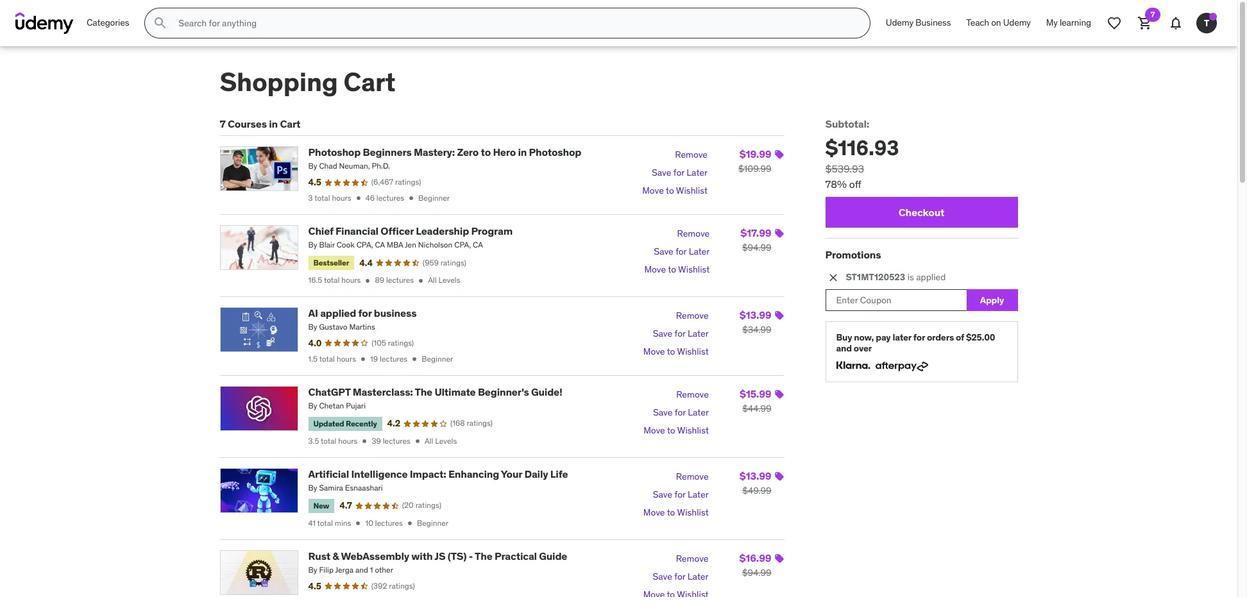 Task type: describe. For each thing, give the bounding box(es) containing it.
later
[[893, 332, 912, 344]]

lectures for intelligence
[[375, 519, 403, 528]]

1.5 total hours
[[308, 354, 356, 364]]

beginners
[[363, 146, 412, 159]]

7 for 7 courses in cart
[[220, 117, 226, 130]]

392 ratings element
[[371, 582, 415, 592]]

19
[[370, 354, 378, 364]]

1 horizontal spatial applied
[[917, 272, 946, 283]]

by inside artificial intelligence impact: enhancing your daily life by samira esnaashari
[[308, 483, 317, 493]]

blair
[[319, 240, 335, 250]]

teach on udemy
[[967, 17, 1031, 28]]

officer
[[381, 225, 414, 237]]

chatgpt masterclass: the ultimate beginner's guide! by chetan pujari
[[308, 385, 563, 411]]

subtotal:
[[826, 117, 870, 130]]

artificial intelligence impact: enhancing your daily life by samira esnaashari
[[308, 468, 568, 493]]

remove left $15.99
[[677, 389, 709, 400]]

1.5
[[308, 354, 318, 364]]

udemy business
[[886, 17, 952, 28]]

subtotal: $116.93 $539.93 78% off
[[826, 117, 900, 191]]

rust & webassembly with js (ts) - the practical guide by filip jerga and 1 other
[[308, 550, 568, 575]]

coupon icon image for $13.99 $49.99
[[775, 472, 785, 482]]

by inside chatgpt masterclass: the ultimate beginner's guide! by chetan pujari
[[308, 401, 317, 411]]

rust
[[308, 550, 331, 563]]

$49.99
[[743, 485, 772, 497]]

78%
[[826, 178, 847, 191]]

41 total mins
[[308, 519, 351, 528]]

remove button left $19.99 $109.99 at the top right of the page
[[675, 146, 708, 164]]

intelligence
[[351, 468, 408, 481]]

3.5
[[308, 436, 319, 446]]

klarna image
[[837, 359, 871, 372]]

(959 ratings)
[[423, 258, 467, 267]]

ratings) for (20 ratings)
[[416, 501, 442, 511]]

life
[[551, 468, 568, 481]]

recently
[[346, 419, 377, 428]]

$16.99 $94.99
[[740, 552, 772, 579]]

program
[[471, 225, 513, 237]]

46 lectures
[[366, 193, 404, 203]]

orders
[[928, 332, 955, 344]]

move to wishlist button for $17.99
[[645, 261, 710, 279]]

2 cpa, from the left
[[455, 240, 471, 250]]

for inside buy now, pay later for orders of $25.00 and over
[[914, 332, 926, 344]]

2 ca from the left
[[473, 240, 483, 250]]

remove left $19.99 $109.99 at the top right of the page
[[675, 149, 708, 161]]

remove left $13.99 $34.99
[[677, 310, 709, 322]]

learning
[[1060, 17, 1092, 28]]

financial
[[336, 225, 379, 237]]

$25.00
[[967, 332, 996, 344]]

$17.99 $94.99
[[741, 226, 772, 253]]

4.5 for photoshop beginners mastery: zero to hero in photoshop
[[308, 177, 321, 188]]

4.2
[[387, 418, 401, 430]]

zero
[[457, 146, 479, 159]]

move for $15.99
[[644, 425, 666, 436]]

ratings) for (959 ratings)
[[441, 258, 467, 267]]

7 courses in cart
[[220, 117, 301, 130]]

all for ultimate
[[425, 436, 434, 446]]

xxsmall image down (959
[[417, 276, 426, 285]]

off
[[850, 178, 862, 191]]

16.5 total hours
[[308, 275, 361, 285]]

hours for 3 total hours
[[332, 193, 352, 203]]

wishlist image
[[1107, 15, 1123, 31]]

the inside chatgpt masterclass: the ultimate beginner's guide! by chetan pujari
[[415, 385, 433, 398]]

remove button left $13.99 $34.99
[[677, 307, 709, 325]]

chad
[[319, 161, 337, 171]]

xxsmall image left 89
[[364, 276, 373, 285]]

later left $13.99 $34.99
[[688, 328, 709, 340]]

business
[[916, 17, 952, 28]]

$44.99
[[743, 403, 772, 414]]

ratings) for (392 ratings)
[[389, 582, 415, 591]]

leadership
[[416, 225, 469, 237]]

remove inside remove save for later
[[676, 553, 709, 565]]

checkout
[[899, 206, 945, 219]]

js
[[435, 550, 446, 563]]

other
[[375, 566, 394, 575]]

(20 ratings)
[[402, 501, 442, 511]]

1 photoshop from the left
[[308, 146, 361, 159]]

lectures for masterclass:
[[383, 436, 411, 446]]

neuman,
[[339, 161, 370, 171]]

ratings) for (6,467 ratings)
[[395, 177, 421, 187]]

checkout button
[[826, 197, 1018, 228]]

pujari
[[346, 401, 366, 411]]

move to wishlist button for $13.99
[[644, 504, 709, 522]]

beginner for zero
[[419, 193, 450, 203]]

mins
[[335, 519, 351, 528]]

wishlist for $13.99
[[678, 507, 709, 519]]

practical
[[495, 550, 537, 563]]

xxsmall image left 46
[[354, 194, 363, 203]]

now,
[[855, 332, 875, 344]]

(105
[[372, 338, 386, 348]]

masterclass:
[[353, 385, 413, 398]]

4.5 for rust & webassembly with js (ts) - the practical guide
[[308, 581, 321, 592]]

st1mt120523
[[846, 272, 906, 283]]

artificial intelligence impact: enhancing your daily life link
[[308, 468, 568, 481]]

1 horizontal spatial cart
[[344, 66, 396, 98]]

webassembly
[[341, 550, 410, 563]]

ai applied for business by gustavo martins
[[308, 307, 417, 332]]

ultimate
[[435, 385, 476, 398]]

89 lectures
[[375, 275, 414, 285]]

$19.99
[[740, 148, 772, 161]]

$13.99 $49.99
[[740, 470, 772, 497]]

1 vertical spatial cart
[[280, 117, 301, 130]]

afterpay image
[[876, 362, 929, 372]]

updated recently
[[314, 419, 377, 428]]

coupon icon image for $15.99 $44.99
[[775, 389, 785, 400]]

(392
[[371, 582, 387, 591]]

$94.99 for $16.99
[[743, 567, 772, 579]]

cook
[[337, 240, 355, 250]]

hours for 3.5 total hours
[[338, 436, 358, 446]]

Enter Coupon text field
[[826, 290, 967, 312]]

move for $17.99
[[645, 264, 666, 275]]

total for artificial
[[317, 519, 333, 528]]

remove button left "$17.99"
[[678, 225, 710, 243]]

(392 ratings)
[[371, 582, 415, 591]]

xxsmall image left 39
[[360, 437, 369, 446]]

chetan
[[319, 401, 344, 411]]

$109.99
[[739, 163, 772, 175]]

remove button left $15.99
[[677, 386, 709, 404]]

buy now, pay later for orders of $25.00 and over
[[837, 332, 996, 354]]

you have alerts image
[[1210, 13, 1218, 21]]

jerga
[[335, 566, 354, 575]]

3.5 total hours
[[308, 436, 358, 446]]

all levels for leadership
[[428, 275, 461, 285]]

2 photoshop from the left
[[529, 146, 582, 159]]

xxsmall image down the 6,467 ratings element
[[407, 194, 416, 203]]

move to wishlist button for $15.99
[[644, 422, 709, 440]]

filip
[[319, 566, 334, 575]]

remove save for later move to wishlist for $13.99
[[644, 471, 709, 519]]

guide
[[539, 550, 568, 563]]

save inside remove save for later
[[653, 571, 673, 583]]

all for leadership
[[428, 275, 437, 285]]

by inside rust & webassembly with js (ts) - the practical guide by filip jerga and 1 other
[[308, 566, 317, 575]]

4.7
[[340, 500, 352, 512]]

coupon icon image for $19.99 $109.99
[[775, 150, 785, 160]]

move for $13.99
[[644, 507, 665, 519]]

by inside chief financial officer leadership program by blair cook cpa, ca mba jen nicholson cpa, ca
[[308, 240, 317, 250]]

$15.99
[[740, 387, 772, 400]]



Task type: vqa. For each thing, say whether or not it's contained in the screenshot.
the now,
yes



Task type: locate. For each thing, give the bounding box(es) containing it.
ph.d.
[[372, 161, 390, 171]]

10
[[366, 519, 374, 528]]

105 ratings element
[[372, 338, 414, 349]]

xxsmall image left 19
[[359, 355, 368, 364]]

your
[[501, 468, 523, 481]]

1 horizontal spatial in
[[518, 146, 527, 159]]

$13.99 up $34.99
[[740, 309, 772, 322]]

19 lectures
[[370, 354, 408, 364]]

is
[[908, 272, 915, 283]]

jen
[[405, 240, 417, 250]]

all levels down (168
[[425, 436, 457, 446]]

ratings) right (959
[[441, 258, 467, 267]]

ratings) up 19 lectures
[[388, 338, 414, 348]]

xxsmall image right 39 lectures
[[413, 437, 422, 446]]

hours down updated recently
[[338, 436, 358, 446]]

my
[[1047, 17, 1058, 28]]

coupon icon image right "$17.99"
[[775, 228, 785, 239]]

0 vertical spatial 4.5
[[308, 177, 321, 188]]

st1mt120523 is applied
[[846, 272, 946, 283]]

1 coupon icon image from the top
[[775, 150, 785, 160]]

1 $94.99 from the top
[[743, 242, 772, 253]]

for inside ai applied for business by gustavo martins
[[359, 307, 372, 320]]

$13.99 for $13.99 $49.99
[[740, 470, 772, 483]]

photoshop right hero
[[529, 146, 582, 159]]

$94.99 down "$16.99"
[[743, 567, 772, 579]]

lectures right 89
[[386, 275, 414, 285]]

1 4.5 from the top
[[308, 177, 321, 188]]

total for chief
[[324, 275, 340, 285]]

0 vertical spatial 7
[[1151, 10, 1156, 19]]

ca
[[375, 240, 385, 250], [473, 240, 483, 250]]

by down ai
[[308, 322, 317, 332]]

hours down the 4.4
[[342, 275, 361, 285]]

over
[[854, 343, 872, 354]]

1 horizontal spatial udemy
[[1004, 17, 1031, 28]]

shopping cart
[[220, 66, 396, 98]]

$13.99 $34.99
[[740, 309, 772, 336]]

1 vertical spatial $94.99
[[743, 567, 772, 579]]

later left $109.99
[[687, 167, 708, 179]]

ratings) right (392
[[389, 582, 415, 591]]

4.5 up "3"
[[308, 177, 321, 188]]

0 vertical spatial beginner
[[419, 193, 450, 203]]

and inside buy now, pay later for orders of $25.00 and over
[[837, 343, 852, 354]]

teach on udemy link
[[959, 8, 1039, 39]]

remove save for later move to wishlist
[[643, 149, 708, 197], [645, 228, 710, 275], [644, 310, 709, 358], [644, 389, 709, 436], [644, 471, 709, 519]]

all levels for ultimate
[[425, 436, 457, 446]]

and left 1
[[356, 566, 368, 575]]

16.5
[[308, 275, 322, 285]]

applied inside ai applied for business by gustavo martins
[[320, 307, 356, 320]]

rust & webassembly with js (ts) - the practical guide link
[[308, 550, 568, 563]]

lectures down the 4.2 on the left of page
[[383, 436, 411, 446]]

t link
[[1192, 8, 1223, 39]]

1 udemy from the left
[[886, 17, 914, 28]]

apply
[[981, 295, 1005, 306]]

on
[[992, 17, 1002, 28]]

ratings) for (168 ratings)
[[467, 419, 493, 428]]

ratings) inside 105 ratings element
[[388, 338, 414, 348]]

udemy inside udemy business link
[[886, 17, 914, 28]]

levels for ultimate
[[435, 436, 457, 446]]

shopping cart with 7 items image
[[1138, 15, 1154, 31]]

by left the blair
[[308, 240, 317, 250]]

959 ratings element
[[423, 258, 467, 269]]

0 horizontal spatial and
[[356, 566, 368, 575]]

1 vertical spatial all
[[425, 436, 434, 446]]

4.5 down filip
[[308, 581, 321, 592]]

0 horizontal spatial photoshop
[[308, 146, 361, 159]]

ca down program
[[473, 240, 483, 250]]

udemy right 'on'
[[1004, 17, 1031, 28]]

lectures for financial
[[386, 275, 414, 285]]

total right the 3.5
[[321, 436, 337, 446]]

the inside rust & webassembly with js (ts) - the practical guide by filip jerga and 1 other
[[475, 550, 493, 563]]

0 vertical spatial all levels
[[428, 275, 461, 285]]

esnaashari
[[345, 483, 383, 493]]

4 by from the top
[[308, 401, 317, 411]]

total right 41
[[317, 519, 333, 528]]

ai applied for business link
[[308, 307, 417, 320]]

1 horizontal spatial 7
[[1151, 10, 1156, 19]]

lectures down 105 ratings element
[[380, 354, 408, 364]]

Search for anything text field
[[176, 12, 855, 34]]

udemy inside teach on udemy link
[[1004, 17, 1031, 28]]

1 vertical spatial 4.5
[[308, 581, 321, 592]]

0 horizontal spatial the
[[415, 385, 433, 398]]

mba
[[387, 240, 403, 250]]

ratings) inside 20 ratings element
[[416, 501, 442, 511]]

for inside remove save for later
[[675, 571, 686, 583]]

(168 ratings)
[[451, 419, 493, 428]]

0 vertical spatial $94.99
[[743, 242, 772, 253]]

46
[[366, 193, 375, 203]]

remove button left $13.99 $49.99 in the right bottom of the page
[[677, 468, 709, 486]]

xxsmall image left 10 at the bottom of page
[[354, 520, 363, 529]]

new
[[314, 501, 330, 511]]

$94.99 for $17.99
[[743, 242, 772, 253]]

hours left 46
[[332, 193, 352, 203]]

total right 16.5
[[324, 275, 340, 285]]

0 vertical spatial cart
[[344, 66, 396, 98]]

udemy left "business"
[[886, 17, 914, 28]]

ratings) inside 168 ratings element
[[467, 419, 493, 428]]

coupon icon image right $15.99
[[775, 389, 785, 400]]

10 lectures
[[366, 519, 403, 528]]

shopping
[[220, 66, 338, 98]]

1 by from the top
[[308, 161, 317, 171]]

1 horizontal spatial ca
[[473, 240, 483, 250]]

pay
[[876, 332, 891, 344]]

6,467 ratings element
[[371, 177, 421, 188]]

levels down 959 ratings element
[[439, 275, 461, 285]]

beginner
[[419, 193, 450, 203], [422, 354, 453, 364], [417, 519, 449, 528]]

lectures right 10 at the bottom of page
[[375, 519, 403, 528]]

coupon icon image right the $19.99
[[775, 150, 785, 160]]

1 vertical spatial the
[[475, 550, 493, 563]]

$539.93
[[826, 163, 865, 175]]

remove
[[675, 149, 708, 161], [678, 228, 710, 239], [677, 310, 709, 322], [677, 389, 709, 400], [677, 471, 709, 483], [676, 553, 709, 565]]

ratings) right (6,467
[[395, 177, 421, 187]]

cpa, down leadership on the left top of page
[[455, 240, 471, 250]]

1 vertical spatial $13.99
[[740, 470, 772, 483]]

1 horizontal spatial and
[[837, 343, 852, 354]]

ai
[[308, 307, 318, 320]]

1 horizontal spatial the
[[475, 550, 493, 563]]

20 ratings element
[[402, 501, 442, 512]]

41
[[308, 519, 316, 528]]

1 vertical spatial in
[[518, 146, 527, 159]]

xxsmall image down (20
[[406, 520, 415, 529]]

ratings) inside the 6,467 ratings element
[[395, 177, 421, 187]]

samira
[[319, 483, 343, 493]]

hero
[[493, 146, 516, 159]]

in inside photoshop beginners mastery: zero to hero in photoshop by chad neuman, ph.d.
[[518, 146, 527, 159]]

1 vertical spatial beginner
[[422, 354, 453, 364]]

beginner for business
[[422, 354, 453, 364]]

daily
[[525, 468, 549, 481]]

the left the ultimate
[[415, 385, 433, 398]]

save for later button
[[652, 164, 708, 182], [654, 243, 710, 261], [653, 325, 709, 343], [653, 404, 709, 422], [653, 486, 709, 504], [653, 569, 709, 587]]

remove button left "$16.99"
[[676, 551, 709, 569]]

nicholson
[[418, 240, 453, 250]]

by left the samira
[[308, 483, 317, 493]]

xxsmall image
[[354, 194, 363, 203], [410, 355, 419, 364], [360, 437, 369, 446], [413, 437, 422, 446]]

0 horizontal spatial cart
[[280, 117, 301, 130]]

3 by from the top
[[308, 322, 317, 332]]

7 left notifications icon
[[1151, 10, 1156, 19]]

7
[[1151, 10, 1156, 19], [220, 117, 226, 130]]

1 horizontal spatial photoshop
[[529, 146, 582, 159]]

$17.99
[[741, 226, 772, 239]]

hours left 19
[[337, 354, 356, 364]]

total for chatgpt
[[321, 436, 337, 446]]

remove left $13.99 $49.99 in the right bottom of the page
[[677, 471, 709, 483]]

0 vertical spatial $13.99
[[740, 309, 772, 322]]

hours for 1.5 total hours
[[337, 354, 356, 364]]

0 horizontal spatial ca
[[375, 240, 385, 250]]

6 by from the top
[[308, 566, 317, 575]]

levels down (168
[[435, 436, 457, 446]]

0 horizontal spatial cpa,
[[357, 240, 373, 250]]

by
[[308, 161, 317, 171], [308, 240, 317, 250], [308, 322, 317, 332], [308, 401, 317, 411], [308, 483, 317, 493], [308, 566, 317, 575]]

2 udemy from the left
[[1004, 17, 1031, 28]]

0 vertical spatial applied
[[917, 272, 946, 283]]

$13.99 up $49.99
[[740, 470, 772, 483]]

small image
[[827, 272, 840, 285]]

5 coupon icon image from the top
[[775, 472, 785, 482]]

later inside remove save for later
[[688, 571, 709, 583]]

in right the courses
[[269, 117, 278, 130]]

apply button
[[967, 290, 1018, 312]]

3 coupon icon image from the top
[[775, 311, 785, 321]]

$94.99 down "$17.99"
[[743, 242, 772, 253]]

chatgpt masterclass: the ultimate beginner's guide! link
[[308, 385, 563, 398]]

1 vertical spatial all levels
[[425, 436, 457, 446]]

1 $13.99 from the top
[[740, 309, 772, 322]]

1 horizontal spatial cpa,
[[455, 240, 471, 250]]

0 horizontal spatial applied
[[320, 307, 356, 320]]

0 vertical spatial in
[[269, 117, 278, 130]]

mastery:
[[414, 146, 455, 159]]

3 total hours
[[308, 193, 352, 203]]

to
[[481, 146, 491, 159], [666, 185, 675, 197], [668, 264, 677, 275], [667, 346, 676, 358], [668, 425, 676, 436], [667, 507, 676, 519]]

move to wishlist button
[[643, 182, 708, 200], [645, 261, 710, 279], [644, 343, 709, 361], [644, 422, 709, 440], [644, 504, 709, 522]]

udemy business link
[[879, 8, 959, 39]]

ratings) right (168
[[467, 419, 493, 428]]

in
[[269, 117, 278, 130], [518, 146, 527, 159]]

applied right is
[[917, 272, 946, 283]]

0 vertical spatial the
[[415, 385, 433, 398]]

1 ca from the left
[[375, 240, 385, 250]]

the right the "-"
[[475, 550, 493, 563]]

beginner up leadership on the left top of page
[[419, 193, 450, 203]]

beginner's
[[478, 385, 529, 398]]

$34.99
[[743, 324, 772, 336]]

ratings) inside 959 ratings element
[[441, 258, 467, 267]]

(105 ratings)
[[372, 338, 414, 348]]

later left $16.99 $94.99
[[688, 571, 709, 583]]

168 ratings element
[[451, 419, 493, 430]]

4 coupon icon image from the top
[[775, 389, 785, 400]]

total right 1.5
[[319, 354, 335, 364]]

1 vertical spatial applied
[[320, 307, 356, 320]]

with
[[412, 550, 433, 563]]

4.4
[[360, 257, 373, 269]]

0 horizontal spatial 7
[[220, 117, 226, 130]]

and inside rust & webassembly with js (ts) - the practical guide by filip jerga and 1 other
[[356, 566, 368, 575]]

7 for 7
[[1151, 10, 1156, 19]]

later left $15.99 $44.99
[[688, 407, 709, 418]]

to inside photoshop beginners mastery: zero to hero in photoshop by chad neuman, ph.d.
[[481, 146, 491, 159]]

impact:
[[410, 468, 447, 481]]

submit search image
[[153, 15, 168, 31]]

all up impact:
[[425, 436, 434, 446]]

for
[[674, 167, 685, 179], [676, 246, 687, 257], [359, 307, 372, 320], [675, 328, 686, 340], [914, 332, 926, 344], [675, 407, 686, 418], [675, 489, 686, 501], [675, 571, 686, 583]]

in right hero
[[518, 146, 527, 159]]

7 link
[[1130, 8, 1161, 39]]

$94.99 inside $17.99 $94.99
[[743, 242, 772, 253]]

hours for 16.5 total hours
[[342, 275, 361, 285]]

beginner down 20 ratings element
[[417, 519, 449, 528]]

notifications image
[[1169, 15, 1184, 31]]

bestseller
[[314, 258, 349, 268]]

0 vertical spatial levels
[[439, 275, 461, 285]]

0 vertical spatial and
[[837, 343, 852, 354]]

5 by from the top
[[308, 483, 317, 493]]

ratings) right (20
[[416, 501, 442, 511]]

1 vertical spatial and
[[356, 566, 368, 575]]

udemy image
[[15, 12, 74, 34]]

beginner up chatgpt masterclass: the ultimate beginner's guide! link at the bottom left of page
[[422, 354, 453, 364]]

7 left the courses
[[220, 117, 226, 130]]

ca left mba
[[375, 240, 385, 250]]

coupon icon image for $16.99 $94.99
[[775, 554, 785, 564]]

0 horizontal spatial udemy
[[886, 17, 914, 28]]

wishlist for $17.99
[[679, 264, 710, 275]]

coupon icon image right $13.99 $34.99
[[775, 311, 785, 321]]

by inside photoshop beginners mastery: zero to hero in photoshop by chad neuman, ph.d.
[[308, 161, 317, 171]]

-
[[469, 550, 473, 563]]

89
[[375, 275, 385, 285]]

total right "3"
[[315, 193, 330, 203]]

lectures down the 6,467 ratings element
[[377, 193, 404, 203]]

2 4.5 from the top
[[308, 581, 321, 592]]

applied up gustavo
[[320, 307, 356, 320]]

3
[[308, 193, 313, 203]]

4.0
[[308, 338, 322, 349]]

later left $17.99 $94.99
[[689, 246, 710, 257]]

$94.99 inside $16.99 $94.99
[[743, 567, 772, 579]]

(6,467 ratings)
[[371, 177, 421, 187]]

levels for leadership
[[439, 275, 461, 285]]

by left chad
[[308, 161, 317, 171]]

0 horizontal spatial in
[[269, 117, 278, 130]]

remove save for later
[[653, 553, 709, 583]]

coupon icon image
[[775, 150, 785, 160], [775, 228, 785, 239], [775, 311, 785, 321], [775, 389, 785, 400], [775, 472, 785, 482], [775, 554, 785, 564]]

xxsmall image
[[407, 194, 416, 203], [364, 276, 373, 285], [417, 276, 426, 285], [359, 355, 368, 364], [354, 520, 363, 529], [406, 520, 415, 529]]

remove save for later move to wishlist for $15.99
[[644, 389, 709, 436]]

photoshop up chad
[[308, 146, 361, 159]]

2 coupon icon image from the top
[[775, 228, 785, 239]]

39 lectures
[[372, 436, 411, 446]]

remove left "$17.99"
[[678, 228, 710, 239]]

ratings) for (105 ratings)
[[388, 338, 414, 348]]

coupon icon image for $13.99 $34.99
[[775, 311, 785, 321]]

$13.99
[[740, 309, 772, 322], [740, 470, 772, 483]]

$13.99 for $13.99 $34.99
[[740, 309, 772, 322]]

later left $13.99 $49.99 in the right bottom of the page
[[688, 489, 709, 501]]

1 vertical spatial levels
[[435, 436, 457, 446]]

xxsmall image right 19 lectures
[[410, 355, 419, 364]]

coupon icon image right $13.99 $49.99 in the right bottom of the page
[[775, 472, 785, 482]]

1 cpa, from the left
[[357, 240, 373, 250]]

(20
[[402, 501, 414, 511]]

remove save for later move to wishlist for $17.99
[[645, 228, 710, 275]]

2 $13.99 from the top
[[740, 470, 772, 483]]

by left chetan
[[308, 401, 317, 411]]

6 coupon icon image from the top
[[775, 554, 785, 564]]

2 vertical spatial beginner
[[417, 519, 449, 528]]

1 vertical spatial 7
[[220, 117, 226, 130]]

coupon icon image right "$16.99"
[[775, 554, 785, 564]]

ratings) inside 392 ratings element
[[389, 582, 415, 591]]

all down (959
[[428, 275, 437, 285]]

2 by from the top
[[308, 240, 317, 250]]

teach
[[967, 17, 990, 28]]

wishlist for $15.99
[[678, 425, 709, 436]]

and left 'over'
[[837, 343, 852, 354]]

by inside ai applied for business by gustavo martins
[[308, 322, 317, 332]]

gustavo
[[319, 322, 348, 332]]

coupon icon image for $17.99 $94.99
[[775, 228, 785, 239]]

by left filip
[[308, 566, 317, 575]]

2 $94.99 from the top
[[743, 567, 772, 579]]

all levels down 959 ratings element
[[428, 275, 461, 285]]

chief
[[308, 225, 334, 237]]

courses
[[228, 117, 267, 130]]

remove left "$16.99"
[[676, 553, 709, 565]]

cpa, down financial on the left
[[357, 240, 373, 250]]

39
[[372, 436, 381, 446]]

0 vertical spatial all
[[428, 275, 437, 285]]



